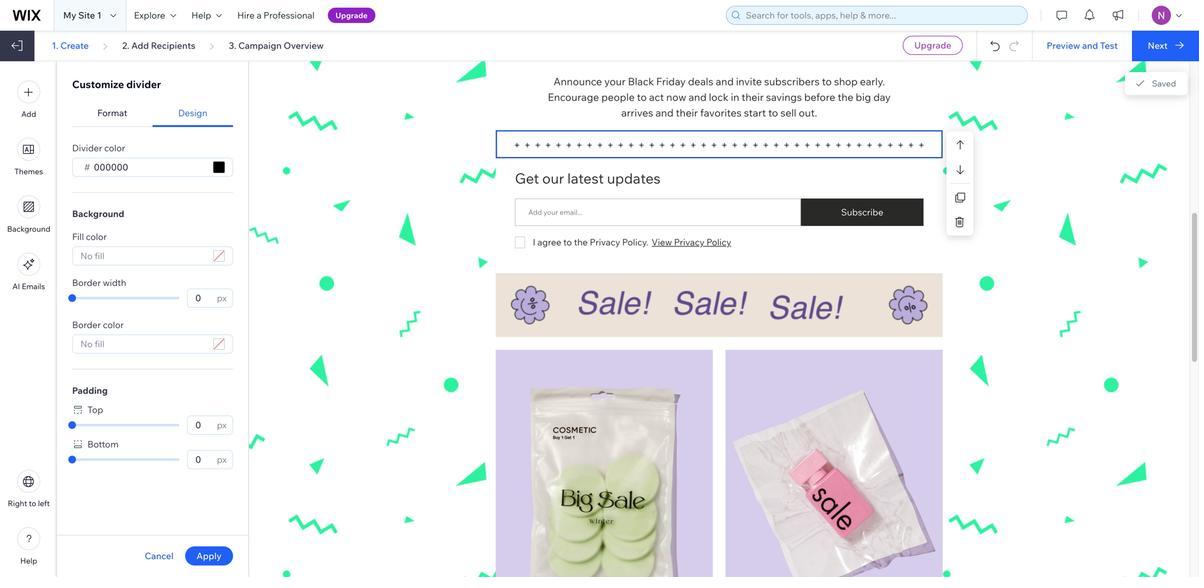 Task type: describe. For each thing, give the bounding box(es) containing it.
px for padding
[[217, 454, 227, 465]]

0 horizontal spatial their
[[676, 106, 698, 119]]

now
[[666, 91, 686, 104]]

to right agree
[[564, 237, 572, 248]]

and down deals
[[689, 91, 707, 104]]

email...
[[560, 208, 583, 217]]

favorites
[[700, 106, 742, 119]]

sell
[[781, 106, 797, 119]]

before
[[804, 91, 836, 104]]

width
[[103, 277, 126, 288]]

next
[[1148, 40, 1168, 51]]

2.
[[122, 40, 129, 51]]

right
[[8, 499, 27, 508]]

border for border width
[[72, 277, 101, 288]]

top
[[87, 404, 103, 415]]

padding
[[72, 385, 108, 396]]

border color
[[72, 319, 124, 330]]

0 vertical spatial help button
[[184, 0, 230, 31]]

agree
[[538, 237, 562, 248]]

left
[[38, 499, 50, 508]]

and left test
[[1082, 40, 1098, 51]]

format button
[[72, 100, 153, 127]]

latest
[[568, 170, 604, 187]]

shop
[[834, 75, 858, 88]]

cancel button
[[145, 551, 174, 562]]

add your email...
[[528, 208, 583, 217]]

add button
[[17, 80, 40, 119]]

0 vertical spatial no fill field
[[90, 158, 209, 176]]

your for announce
[[605, 75, 626, 88]]

divider
[[72, 142, 102, 154]]

2. add recipients
[[122, 40, 195, 51]]

customize divider
[[72, 78, 161, 91]]

right to left
[[8, 499, 50, 508]]

invite
[[736, 75, 762, 88]]

out.
[[799, 106, 817, 119]]

black
[[628, 75, 654, 88]]

1. create
[[52, 40, 89, 51]]

themes
[[14, 167, 43, 176]]

next button
[[1132, 31, 1199, 61]]

add for add your email...
[[528, 208, 542, 217]]

subscribers
[[764, 75, 820, 88]]

divider
[[126, 78, 161, 91]]

divider color
[[72, 142, 125, 154]]

hire a professional link
[[230, 0, 322, 31]]

a
[[257, 10, 262, 21]]

upgrade for the rightmost upgrade button
[[915, 40, 952, 51]]

to left act
[[637, 91, 647, 104]]

overview
[[284, 40, 324, 51]]

view privacy policy link
[[652, 237, 731, 248]]

test
[[1100, 40, 1118, 51]]

design
[[178, 107, 207, 118]]

0 vertical spatial add
[[131, 40, 149, 51]]

0 vertical spatial background
[[72, 208, 124, 219]]

upgrade for the topmost upgrade button
[[336, 11, 368, 20]]

Search for tools, apps, help & more... field
[[742, 6, 1024, 24]]

and up the lock
[[716, 75, 734, 88]]

to up before
[[822, 75, 832, 88]]

1. create link
[[52, 40, 89, 51]]

3. campaign overview
[[229, 40, 324, 51]]

arrives
[[621, 106, 653, 119]]

apply button
[[185, 547, 233, 566]]

2. add recipients link
[[122, 40, 195, 51]]

saved
[[1152, 78, 1176, 89]]

early.
[[860, 75, 885, 88]]

lock
[[709, 91, 729, 104]]

to inside button
[[29, 499, 36, 508]]

my site 1
[[63, 10, 101, 21]]



Task type: vqa. For each thing, say whether or not it's contained in the screenshot.
"Add" corresponding to Add
yes



Task type: locate. For each thing, give the bounding box(es) containing it.
announce your black friday deals and invite subscribers to shop early. encourage people to act now and lock in their savings before the big day arrives and their favorites start to sell out.
[[548, 75, 893, 119]]

the down the shop
[[838, 91, 854, 104]]

emails
[[22, 282, 45, 291]]

fill
[[72, 231, 84, 242]]

px
[[217, 292, 227, 304], [217, 420, 227, 431], [217, 454, 227, 465]]

help up recipients
[[192, 10, 211, 21]]

1.
[[52, 40, 58, 51]]

add your email... link
[[528, 208, 583, 217]]

3 px from the top
[[217, 454, 227, 465]]

add for add
[[21, 109, 36, 119]]

your for add
[[544, 208, 558, 217]]

1 horizontal spatial add
[[131, 40, 149, 51]]

preview and test
[[1047, 40, 1118, 51]]

upgrade button right professional
[[328, 8, 375, 23]]

border for border color
[[72, 319, 101, 330]]

1
[[97, 10, 101, 21]]

border width
[[72, 277, 126, 288]]

in
[[731, 91, 740, 104]]

0 vertical spatial border
[[72, 277, 101, 288]]

recipients
[[151, 40, 195, 51]]

color for divider color
[[104, 142, 125, 154]]

1 privacy from the left
[[590, 237, 620, 248]]

1 vertical spatial color
[[86, 231, 107, 242]]

2 border from the top
[[72, 319, 101, 330]]

1 vertical spatial upgrade
[[915, 40, 952, 51]]

1 border from the top
[[72, 277, 101, 288]]

1 vertical spatial help button
[[17, 528, 40, 566]]

None text field
[[192, 416, 213, 434]]

1 horizontal spatial upgrade
[[915, 40, 952, 51]]

1 horizontal spatial their
[[742, 91, 764, 104]]

1 horizontal spatial background
[[72, 208, 124, 219]]

customize
[[72, 78, 124, 91]]

subscribe
[[841, 207, 884, 218]]

savings
[[766, 91, 802, 104]]

3.
[[229, 40, 236, 51]]

1 vertical spatial border
[[72, 319, 101, 330]]

your inside announce your black friday deals and invite subscribers to shop early. encourage people to act now and lock in their savings before the big day arrives and their favorites start to sell out.
[[605, 75, 626, 88]]

bottom
[[87, 439, 119, 450]]

0 horizontal spatial upgrade
[[336, 11, 368, 20]]

upgrade down search for tools, apps, help & more... field
[[915, 40, 952, 51]]

px for background
[[217, 292, 227, 304]]

deals
[[688, 75, 714, 88]]

ai emails
[[12, 282, 45, 291]]

0 vertical spatial their
[[742, 91, 764, 104]]

right to left button
[[8, 470, 50, 508]]

your up people
[[605, 75, 626, 88]]

0 vertical spatial help
[[192, 10, 211, 21]]

tab list containing format
[[72, 100, 233, 127]]

background button
[[7, 195, 50, 234]]

2 privacy from the left
[[674, 237, 705, 248]]

your
[[605, 75, 626, 88], [544, 208, 558, 217]]

apply
[[197, 551, 222, 562]]

hire a professional
[[237, 10, 315, 21]]

0 vertical spatial upgrade
[[336, 11, 368, 20]]

0 horizontal spatial privacy
[[590, 237, 620, 248]]

create
[[61, 40, 89, 51]]

color for border color
[[103, 319, 124, 330]]

2 px from the top
[[217, 420, 227, 431]]

no fill field up width
[[77, 247, 209, 265]]

2 vertical spatial color
[[103, 319, 124, 330]]

announce
[[554, 75, 602, 88]]

ai
[[12, 282, 20, 291]]

1 horizontal spatial your
[[605, 75, 626, 88]]

0 vertical spatial your
[[605, 75, 626, 88]]

upgrade button down search for tools, apps, help & more... field
[[903, 36, 963, 55]]

1 vertical spatial upgrade button
[[903, 36, 963, 55]]

0 horizontal spatial your
[[544, 208, 558, 217]]

1 horizontal spatial help button
[[184, 0, 230, 31]]

your left the email...
[[544, 208, 558, 217]]

#
[[84, 162, 90, 173]]

site
[[78, 10, 95, 21]]

0 vertical spatial px
[[217, 292, 227, 304]]

1 horizontal spatial privacy
[[674, 237, 705, 248]]

None text field
[[192, 289, 213, 307], [192, 451, 213, 469], [192, 289, 213, 307], [192, 451, 213, 469]]

1 horizontal spatial upgrade button
[[903, 36, 963, 55]]

upgrade
[[336, 11, 368, 20], [915, 40, 952, 51]]

1 vertical spatial px
[[217, 420, 227, 431]]

color down width
[[103, 319, 124, 330]]

themes button
[[14, 138, 43, 176]]

add up themes button
[[21, 109, 36, 119]]

2 horizontal spatial add
[[528, 208, 542, 217]]

the down the email...
[[574, 237, 588, 248]]

policy.
[[622, 237, 649, 248]]

i agree to the privacy policy. link
[[533, 237, 649, 248]]

help down right to left on the bottom left
[[20, 556, 37, 566]]

1 vertical spatial add
[[21, 109, 36, 119]]

their down now
[[676, 106, 698, 119]]

big
[[856, 91, 871, 104]]

their
[[742, 91, 764, 104], [676, 106, 698, 119]]

privacy left the policy.
[[590, 237, 620, 248]]

1 vertical spatial your
[[544, 208, 558, 217]]

0 horizontal spatial help button
[[17, 528, 40, 566]]

background up fill color at the left of the page
[[72, 208, 124, 219]]

get
[[515, 170, 539, 187]]

2 vertical spatial add
[[528, 208, 542, 217]]

cancel
[[145, 551, 174, 562]]

2 vertical spatial no fill field
[[77, 335, 209, 353]]

fill color
[[72, 231, 107, 242]]

1 vertical spatial help
[[20, 556, 37, 566]]

add right "2."
[[131, 40, 149, 51]]

preview
[[1047, 40, 1080, 51]]

color right fill
[[86, 231, 107, 242]]

no fill field for border color
[[77, 335, 209, 353]]

privacy right the view
[[674, 237, 705, 248]]

1 vertical spatial background
[[7, 224, 50, 234]]

upgrade right professional
[[336, 11, 368, 20]]

and down act
[[656, 106, 674, 119]]

0 horizontal spatial the
[[574, 237, 588, 248]]

3. campaign overview link
[[229, 40, 324, 51]]

0 horizontal spatial add
[[21, 109, 36, 119]]

the
[[838, 91, 854, 104], [574, 237, 588, 248]]

0 vertical spatial color
[[104, 142, 125, 154]]

get our latest updates
[[515, 170, 661, 187]]

No fill field
[[90, 158, 209, 176], [77, 247, 209, 265], [77, 335, 209, 353]]

campaign
[[238, 40, 282, 51]]

friday
[[656, 75, 686, 88]]

professional
[[264, 10, 315, 21]]

add up i
[[528, 208, 542, 217]]

to left left
[[29, 499, 36, 508]]

i
[[533, 237, 536, 248]]

tab list
[[72, 100, 233, 127]]

border left width
[[72, 277, 101, 288]]

2 vertical spatial px
[[217, 454, 227, 465]]

0 horizontal spatial help
[[20, 556, 37, 566]]

to
[[822, 75, 832, 88], [637, 91, 647, 104], [769, 106, 778, 119], [564, 237, 572, 248], [29, 499, 36, 508]]

add
[[131, 40, 149, 51], [21, 109, 36, 119], [528, 208, 542, 217]]

no fill field down divider color
[[90, 158, 209, 176]]

my
[[63, 10, 76, 21]]

border down border width
[[72, 319, 101, 330]]

people
[[602, 91, 635, 104]]

day
[[874, 91, 891, 104]]

encourage
[[548, 91, 599, 104]]

explore
[[134, 10, 165, 21]]

our
[[542, 170, 564, 187]]

hire
[[237, 10, 255, 21]]

policy
[[707, 237, 731, 248]]

and
[[1082, 40, 1098, 51], [716, 75, 734, 88], [689, 91, 707, 104], [656, 106, 674, 119]]

background up ai emails button
[[7, 224, 50, 234]]

start
[[744, 106, 766, 119]]

their up start
[[742, 91, 764, 104]]

1 px from the top
[[217, 292, 227, 304]]

privacy
[[590, 237, 620, 248], [674, 237, 705, 248]]

1 vertical spatial the
[[574, 237, 588, 248]]

ai emails button
[[12, 253, 45, 291]]

format
[[97, 107, 127, 118]]

0 horizontal spatial background
[[7, 224, 50, 234]]

act
[[649, 91, 664, 104]]

no fill field down "border color"
[[77, 335, 209, 353]]

i agree to the privacy policy. view privacy policy
[[533, 237, 731, 248]]

help
[[192, 10, 211, 21], [20, 556, 37, 566]]

no fill field for fill color
[[77, 247, 209, 265]]

color for fill color
[[86, 231, 107, 242]]

0 horizontal spatial upgrade button
[[328, 8, 375, 23]]

help button left "hire" at the top left of the page
[[184, 0, 230, 31]]

1 vertical spatial their
[[676, 106, 698, 119]]

color right "divider"
[[104, 142, 125, 154]]

add inside button
[[21, 109, 36, 119]]

1 horizontal spatial help
[[192, 10, 211, 21]]

border
[[72, 277, 101, 288], [72, 319, 101, 330]]

upgrade button
[[328, 8, 375, 23], [903, 36, 963, 55]]

0 vertical spatial the
[[838, 91, 854, 104]]

1 vertical spatial no fill field
[[77, 247, 209, 265]]

updates
[[607, 170, 661, 187]]

1 horizontal spatial the
[[838, 91, 854, 104]]

design button
[[153, 100, 233, 127]]

view
[[652, 237, 672, 248]]

the inside announce your black friday deals and invite subscribers to shop early. encourage people to act now and lock in their savings before the big day arrives and their favorites start to sell out.
[[838, 91, 854, 104]]

help button down right to left on the bottom left
[[17, 528, 40, 566]]

to left sell
[[769, 106, 778, 119]]

0 vertical spatial upgrade button
[[328, 8, 375, 23]]



